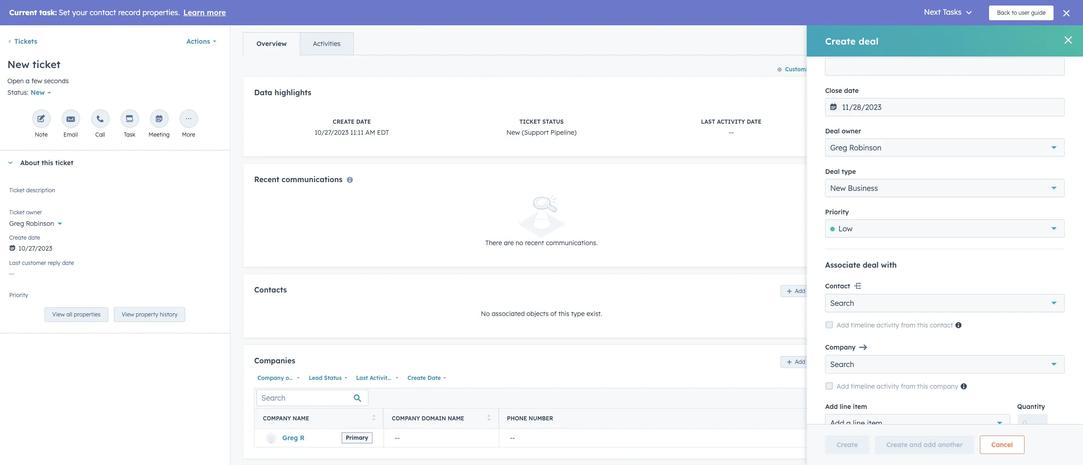 Task type: describe. For each thing, give the bounding box(es) containing it.
see for see the conversations associated with this record.
[[862, 315, 874, 323]]

status
[[542, 119, 564, 125]]

scripts
[[875, 375, 895, 384]]

with for see the conversations associated with this record.
[[966, 315, 979, 323]]

create date
[[9, 235, 40, 241]]

no
[[481, 310, 490, 318]]

last customer reply date
[[9, 260, 74, 267]]

more
[[182, 131, 195, 138]]

Create date text field
[[9, 240, 221, 255]]

track the revenue opportunities associated with this record.
[[862, 209, 1043, 217]]

edt
[[377, 129, 389, 137]]

number
[[529, 415, 553, 422]]

date down greg robinson
[[28, 235, 40, 241]]

(0) for contacts (0)
[[904, 33, 913, 41]]

recent
[[254, 175, 279, 184]]

1 horizontal spatial or
[[983, 258, 989, 267]]

objects
[[527, 310, 549, 318]]

for
[[962, 364, 971, 373]]

see the people associated with this record.
[[862, 53, 992, 61]]

history
[[160, 311, 178, 318]]

see the conversations associated with this record.
[[862, 315, 1014, 323]]

build
[[862, 364, 878, 373]]

ticket for ticket description
[[9, 187, 25, 194]]

customize tabs link
[[773, 62, 840, 77]]

2 to from the left
[[1021, 258, 1028, 267]]

actions button
[[180, 32, 222, 51]]

0 horizontal spatial greg r link
[[282, 434, 304, 442]]

company owner button
[[254, 372, 303, 384]]

name
[[448, 415, 464, 422]]

there are no recent communications.
[[485, 239, 598, 247]]

associated down phone:
[[880, 160, 915, 168]]

caret image for about this ticket
[[7, 162, 13, 164]]

2 -- from the left
[[510, 434, 515, 442]]

view property history link
[[114, 308, 185, 323]]

exist.
[[587, 310, 602, 318]]

or inside build a library of sales resources for your team. these could include call scripts or positioning guides.
[[897, 375, 903, 384]]

priority
[[9, 292, 28, 299]]

11:11
[[350, 129, 364, 137]]

press to sort. element for company domain name
[[487, 415, 490, 423]]

guides.
[[940, 375, 962, 384]]

create date button
[[404, 372, 448, 384]]

communications.
[[546, 239, 598, 247]]

company owner
[[257, 375, 303, 382]]

the for people
[[875, 53, 885, 61]]

Search search field
[[256, 390, 368, 407]]

last activity date
[[356, 375, 406, 382]]

note image
[[37, 115, 45, 124]]

select
[[9, 296, 28, 304]]

companies
[[254, 356, 295, 366]]

recent
[[525, 239, 544, 247]]

new inside ticket status new (support pipeline)
[[506, 129, 520, 137]]

about this ticket
[[20, 159, 73, 167]]

press to sort. image for company name
[[372, 415, 375, 421]]

manage
[[1048, 344, 1074, 353]]

more image
[[184, 115, 193, 124]]

ticket for ticket status new (support pipeline)
[[519, 119, 541, 125]]

all
[[66, 311, 72, 318]]

0 vertical spatial primary
[[867, 103, 889, 110]]

new for new ticket
[[7, 58, 30, 71]]

view all properties
[[52, 311, 100, 318]]

people
[[887, 53, 908, 61]]

associated down deals (0) dropdown button
[[960, 209, 993, 217]]

view property history
[[122, 311, 178, 318]]

few
[[31, 77, 42, 85]]

library
[[885, 364, 905, 373]]

tabs
[[815, 66, 828, 73]]

are
[[504, 239, 514, 247]]

companies
[[917, 160, 952, 168]]

(support
[[522, 129, 549, 137]]

overview button
[[244, 33, 300, 55]]

activities
[[313, 40, 341, 48]]

type
[[571, 310, 585, 318]]

the for conversations
[[875, 315, 885, 323]]

greg for greg robinson
[[9, 220, 24, 228]]

0 vertical spatial greg r link
[[868, 117, 891, 125]]

1 to from the left
[[930, 258, 937, 267]]

a for library
[[879, 364, 883, 373]]

status:
[[7, 88, 28, 97]]

attachments
[[874, 239, 914, 247]]

manage link
[[1048, 343, 1074, 354]]

overview
[[256, 40, 287, 48]]

could
[[1026, 364, 1043, 373]]

owner for ticket owner
[[26, 209, 42, 216]]

select an option
[[9, 296, 58, 304]]

Ticket description text field
[[9, 186, 221, 204]]

email image
[[67, 115, 75, 124]]

positioning
[[905, 375, 939, 384]]

pipeline)
[[551, 129, 577, 137]]

create for create date 10/27/2023 11:11 am edt
[[333, 119, 355, 125]]

activity
[[370, 375, 391, 382]]

date inside last activity date --
[[747, 119, 761, 125]]

call
[[95, 131, 105, 138]]

actions
[[186, 37, 210, 46]]

1 date from the left
[[392, 375, 406, 382]]

call image
[[96, 115, 104, 124]]

last inside popup button
[[356, 375, 368, 382]]

press to sort. image for company domain name
[[487, 415, 490, 421]]

greg robinson
[[9, 220, 54, 228]]

build a library of sales resources for your team. these could include call scripts or positioning guides.
[[862, 364, 1066, 384]]

contacts for contacts (0)
[[874, 33, 902, 41]]

customize tabs
[[785, 66, 828, 73]]

seconds
[[44, 77, 69, 85]]

view associated companies
[[862, 160, 952, 168]]

note
[[35, 131, 48, 138]]

phone
[[507, 415, 527, 422]]

activities button
[[300, 33, 353, 55]]

date inside create date 10/27/2023 11:11 am edt
[[356, 119, 371, 125]]

conversations (0) button
[[853, 287, 1074, 312]]

recent communications
[[254, 175, 343, 184]]

caret image for contacts (0)
[[861, 36, 866, 38]]

2 horizontal spatial with
[[995, 209, 1008, 217]]

phone number
[[507, 415, 553, 422]]

caret image up "build"
[[861, 347, 866, 350]]

ticket status new (support pipeline)
[[506, 119, 577, 137]]

new for new
[[31, 89, 45, 97]]

open a few seconds
[[7, 77, 69, 85]]

track
[[862, 209, 879, 217]]

company for company name
[[263, 415, 291, 422]]

property
[[136, 311, 158, 318]]

add inside popup button
[[1054, 239, 1067, 247]]

domain:
[[868, 128, 894, 136]]

see for see the files attached to your activities or uploaded to this record.
[[862, 258, 874, 267]]

lead status button
[[306, 372, 349, 384]]

deals (0) button
[[853, 181, 1052, 206]]

deals (0)
[[874, 189, 903, 198]]

your inside build a library of sales resources for your team. these could include call scripts or positioning guides.
[[973, 364, 986, 373]]

opportunities
[[918, 209, 958, 217]]



Task type: locate. For each thing, give the bounding box(es) containing it.
ticket
[[32, 58, 60, 71], [55, 159, 73, 167]]

record.
[[972, 53, 992, 61], [1022, 209, 1043, 217], [1042, 258, 1063, 267], [993, 315, 1014, 323]]

create inside create date 10/27/2023 11:11 am edt
[[333, 119, 355, 125]]

caret image left about
[[7, 162, 13, 164]]

search button
[[1059, 5, 1075, 20]]

0 vertical spatial of
[[550, 310, 557, 318]]

1 horizontal spatial greg r link
[[868, 117, 891, 125]]

1 vertical spatial new
[[31, 89, 45, 97]]

company
[[257, 375, 284, 382], [263, 415, 291, 422], [392, 415, 420, 422]]

caret image left deals
[[861, 192, 866, 195]]

or down library in the bottom of the page
[[897, 375, 903, 384]]

these
[[1007, 364, 1025, 373]]

to right uploaded
[[1021, 258, 1028, 267]]

ticket up greg robinson
[[9, 209, 25, 216]]

add button for contacts
[[781, 285, 811, 297]]

1 vertical spatial (0)
[[893, 189, 903, 198]]

caret image inside 'contacts (0)' dropdown button
[[861, 36, 866, 38]]

0 vertical spatial create
[[333, 119, 355, 125]]

customer
[[22, 260, 46, 267]]

of right objects
[[550, 310, 557, 318]]

1 vertical spatial greg
[[9, 220, 24, 228]]

1 vertical spatial + add
[[1055, 189, 1074, 198]]

1 horizontal spatial of
[[906, 364, 913, 373]]

1 vertical spatial ticket
[[55, 159, 73, 167]]

-- down company domain name
[[395, 434, 400, 442]]

0 horizontal spatial greg
[[9, 220, 24, 228]]

0 horizontal spatial last
[[9, 260, 20, 267]]

2 + from the top
[[1055, 189, 1059, 198]]

caret image inside deals (0) dropdown button
[[861, 192, 866, 195]]

1 horizontal spatial --
[[510, 434, 515, 442]]

your down attachments dropdown button
[[938, 258, 952, 267]]

about
[[20, 159, 40, 167]]

1 vertical spatial +
[[1055, 189, 1059, 198]]

0 vertical spatial r
[[886, 117, 891, 125]]

0 horizontal spatial of
[[550, 310, 557, 318]]

view for view property history
[[122, 311, 134, 318]]

1 see from the top
[[862, 53, 874, 61]]

am
[[365, 129, 375, 137]]

ticket for ticket owner
[[9, 209, 25, 216]]

1 horizontal spatial owner
[[286, 375, 303, 382]]

Last customer reply date text field
[[9, 265, 221, 280]]

revenue
[[892, 209, 916, 217]]

1 horizontal spatial contacts
[[874, 33, 902, 41]]

or right activities
[[983, 258, 989, 267]]

navigation containing overview
[[243, 32, 354, 55]]

ticket inside ticket status new (support pipeline)
[[519, 119, 541, 125]]

company inside popup button
[[257, 375, 284, 382]]

task image
[[125, 115, 134, 124]]

1 vertical spatial add button
[[781, 357, 811, 368]]

0 vertical spatial ticket
[[519, 119, 541, 125]]

0 horizontal spatial new
[[7, 58, 30, 71]]

of inside build a library of sales resources for your team. these could include call scripts or positioning guides.
[[906, 364, 913, 373]]

ticket up open a few seconds
[[32, 58, 60, 71]]

(0) up the see the conversations associated with this record.
[[922, 295, 931, 303]]

0 vertical spatial contacts
[[874, 33, 902, 41]]

1 horizontal spatial your
[[973, 364, 986, 373]]

greg r link up 'domain:'
[[868, 117, 891, 125]]

2 vertical spatial new
[[506, 129, 520, 137]]

caret image
[[861, 36, 866, 38], [7, 162, 13, 164], [861, 192, 866, 195], [861, 347, 866, 350]]

1 horizontal spatial view
[[122, 311, 134, 318]]

see down conversations
[[862, 315, 874, 323]]

0 horizontal spatial press to sort. element
[[372, 415, 375, 423]]

1 horizontal spatial greg
[[282, 434, 298, 442]]

date right activity
[[392, 375, 406, 382]]

new down open a few seconds
[[31, 89, 45, 97]]

2 horizontal spatial (0)
[[922, 295, 931, 303]]

2 + add from the top
[[1055, 189, 1074, 198]]

1 horizontal spatial a
[[879, 364, 883, 373]]

0 vertical spatial + add button
[[1055, 32, 1074, 43]]

1 vertical spatial your
[[973, 364, 986, 373]]

1 vertical spatial see
[[862, 258, 874, 267]]

a inside build a library of sales resources for your team. these could include call scripts or positioning guides.
[[879, 364, 883, 373]]

greg
[[868, 117, 884, 125], [9, 220, 24, 228], [282, 434, 298, 442]]

date right activity
[[747, 119, 761, 125]]

domain
[[422, 415, 446, 422]]

ticket
[[519, 119, 541, 125], [9, 187, 25, 194], [9, 209, 25, 216]]

1 horizontal spatial primary
[[867, 103, 889, 110]]

greg for greg r
[[282, 434, 298, 442]]

owner left lead
[[286, 375, 303, 382]]

owner
[[26, 209, 42, 216], [286, 375, 303, 382]]

last inside last activity date --
[[701, 119, 715, 125]]

press to sort. image
[[372, 415, 375, 421], [487, 415, 490, 421]]

greg for greg r domain: -- phone: --
[[868, 117, 884, 125]]

team.
[[988, 364, 1005, 373]]

ticket down the email
[[55, 159, 73, 167]]

conversations
[[874, 295, 920, 303]]

+ add button for see the people associated with this record.
[[1055, 32, 1074, 43]]

0 horizontal spatial your
[[938, 258, 952, 267]]

1 horizontal spatial r
[[886, 117, 891, 125]]

a left few
[[26, 77, 30, 85]]

-
[[896, 128, 898, 136], [898, 128, 901, 136], [729, 129, 731, 137], [731, 129, 734, 137], [891, 139, 893, 147], [893, 139, 896, 147], [395, 434, 397, 442], [397, 434, 400, 442], [510, 434, 513, 442], [513, 434, 515, 442]]

1 horizontal spatial create
[[333, 119, 355, 125]]

greg r
[[282, 434, 304, 442]]

0 vertical spatial or
[[983, 258, 989, 267]]

2 add button from the top
[[781, 357, 811, 368]]

0 vertical spatial new
[[7, 58, 30, 71]]

tickets
[[14, 37, 37, 46]]

name
[[293, 415, 309, 422]]

search image
[[1064, 9, 1070, 16]]

meeting image
[[155, 115, 163, 124]]

see left people
[[862, 53, 874, 61]]

1 + add button from the top
[[1055, 32, 1074, 43]]

company left domain
[[392, 415, 420, 422]]

the left files
[[875, 258, 885, 267]]

1 horizontal spatial new
[[31, 89, 45, 97]]

1 + add from the top
[[1055, 33, 1074, 41]]

create right last activity date
[[408, 375, 426, 382]]

1 vertical spatial last
[[9, 260, 20, 267]]

add button
[[1048, 233, 1074, 252]]

date up '11:11'
[[356, 119, 371, 125]]

create for create date
[[408, 375, 426, 382]]

+ for track the revenue opportunities associated with this record.
[[1055, 189, 1059, 198]]

+ add for track the revenue opportunities associated with this record.
[[1055, 189, 1074, 198]]

1 horizontal spatial with
[[966, 315, 979, 323]]

0 vertical spatial add button
[[781, 285, 811, 297]]

1 add button from the top
[[781, 285, 811, 297]]

(0) right deals
[[893, 189, 903, 198]]

2 horizontal spatial new
[[506, 129, 520, 137]]

conversations
[[887, 315, 929, 323]]

caret image for deals (0)
[[861, 192, 866, 195]]

your right for
[[973, 364, 986, 373]]

2 horizontal spatial view
[[862, 160, 878, 168]]

1 vertical spatial contacts
[[254, 285, 287, 294]]

1 vertical spatial with
[[995, 209, 1008, 217]]

press to sort. element left phone
[[487, 415, 490, 423]]

0 vertical spatial a
[[26, 77, 30, 85]]

0 horizontal spatial owner
[[26, 209, 42, 216]]

(0) up people
[[904, 33, 913, 41]]

1 horizontal spatial to
[[1021, 258, 1028, 267]]

ticket left description
[[9, 187, 25, 194]]

2 press to sort. element from the left
[[487, 415, 490, 423]]

files
[[887, 258, 899, 267]]

a right "build"
[[879, 364, 883, 373]]

last activity date --
[[701, 119, 761, 137]]

associated down conversations (0) dropdown button
[[931, 315, 964, 323]]

r inside the greg r domain: -- phone: --
[[886, 117, 891, 125]]

date up domain
[[428, 375, 441, 382]]

2 vertical spatial greg
[[282, 434, 298, 442]]

new inside "popup button"
[[31, 89, 45, 97]]

view for view all properties
[[52, 311, 65, 318]]

view down phone:
[[862, 160, 878, 168]]

view for view associated companies
[[862, 160, 878, 168]]

add
[[1061, 33, 1074, 41], [1061, 189, 1074, 198], [1054, 239, 1067, 247], [795, 288, 805, 295], [795, 359, 805, 366]]

0 vertical spatial ticket
[[32, 58, 60, 71]]

an
[[29, 296, 37, 304]]

0 horizontal spatial to
[[930, 258, 937, 267]]

1 vertical spatial owner
[[286, 375, 303, 382]]

open
[[7, 77, 24, 85]]

status
[[324, 375, 342, 382]]

--
[[395, 434, 400, 442], [510, 434, 515, 442]]

owner for company owner
[[286, 375, 303, 382]]

1 horizontal spatial last
[[356, 375, 368, 382]]

robinson
[[26, 220, 54, 228]]

0 vertical spatial with
[[944, 53, 957, 61]]

2 horizontal spatial greg
[[868, 117, 884, 125]]

no
[[516, 239, 523, 247]]

company name
[[263, 415, 309, 422]]

attachments button
[[853, 230, 1045, 255]]

lead status
[[309, 375, 342, 382]]

r up 'domain:'
[[886, 117, 891, 125]]

1 vertical spatial + add button
[[1055, 188, 1074, 199]]

create inside popup button
[[408, 375, 426, 382]]

10/27/2023
[[315, 129, 349, 137]]

3 see from the top
[[862, 315, 874, 323]]

task
[[124, 131, 135, 138]]

meeting
[[149, 131, 170, 138]]

1 vertical spatial greg r link
[[282, 434, 304, 442]]

company for company domain name
[[392, 415, 420, 422]]

(0) for deals (0)
[[893, 189, 903, 198]]

sales
[[914, 364, 930, 373]]

2 horizontal spatial last
[[701, 119, 715, 125]]

1 horizontal spatial press to sort. image
[[487, 415, 490, 421]]

view associated companies link
[[862, 158, 952, 169]]

0 vertical spatial owner
[[26, 209, 42, 216]]

1 press to sort. image from the left
[[372, 415, 375, 421]]

+ add button for track the revenue opportunities associated with this record.
[[1055, 188, 1074, 199]]

press to sort. element
[[372, 415, 375, 423], [487, 415, 490, 423]]

company left name
[[263, 415, 291, 422]]

date
[[392, 375, 406, 382], [428, 375, 441, 382]]

the
[[875, 53, 885, 61], [881, 209, 890, 217], [875, 258, 885, 267], [875, 315, 885, 323]]

navigation
[[243, 32, 354, 55]]

the right 'track'
[[881, 209, 890, 217]]

option
[[39, 296, 58, 304]]

1 vertical spatial a
[[879, 364, 883, 373]]

owner up greg robinson
[[26, 209, 42, 216]]

ticket up (support
[[519, 119, 541, 125]]

a for few
[[26, 77, 30, 85]]

r down name
[[300, 434, 304, 442]]

2 vertical spatial ticket
[[9, 209, 25, 216]]

1 + from the top
[[1055, 33, 1059, 41]]

company for company owner
[[257, 375, 284, 382]]

0 vertical spatial see
[[862, 53, 874, 61]]

properties
[[74, 311, 100, 318]]

2 horizontal spatial create
[[408, 375, 426, 382]]

2 + add button from the top
[[1055, 188, 1074, 199]]

call
[[862, 375, 873, 384]]

last for date
[[9, 260, 20, 267]]

ticket inside dropdown button
[[55, 159, 73, 167]]

+ for see the people associated with this record.
[[1055, 33, 1059, 41]]

this inside about this ticket dropdown button
[[42, 159, 53, 167]]

greg inside the greg r domain: -- phone: --
[[868, 117, 884, 125]]

include
[[1045, 364, 1066, 373]]

email
[[63, 131, 78, 138]]

create down greg robinson
[[9, 235, 27, 241]]

0 vertical spatial last
[[701, 119, 715, 125]]

1 vertical spatial r
[[300, 434, 304, 442]]

view
[[862, 160, 878, 168], [52, 311, 65, 318], [122, 311, 134, 318]]

description
[[26, 187, 55, 194]]

press to sort. image down the last activity date popup button
[[372, 415, 375, 421]]

greg up 'domain:'
[[868, 117, 884, 125]]

associated right 'no' at the left of the page
[[492, 310, 525, 318]]

2 see from the top
[[862, 258, 874, 267]]

0 horizontal spatial --
[[395, 434, 400, 442]]

create up 10/27/2023
[[333, 119, 355, 125]]

view left property at left
[[122, 311, 134, 318]]

view all properties link
[[44, 308, 108, 323]]

-- down phone
[[510, 434, 515, 442]]

activities
[[954, 258, 981, 267]]

with for see the people associated with this record.
[[944, 53, 957, 61]]

(0) inside dropdown button
[[904, 33, 913, 41]]

2 date from the left
[[428, 375, 441, 382]]

1 horizontal spatial (0)
[[904, 33, 913, 41]]

press to sort. element down the last activity date popup button
[[372, 415, 375, 423]]

0 vertical spatial your
[[938, 258, 952, 267]]

communications
[[282, 175, 343, 184]]

0 horizontal spatial primary
[[346, 434, 368, 441]]

2 vertical spatial create
[[408, 375, 426, 382]]

2 vertical spatial see
[[862, 315, 874, 323]]

1 -- from the left
[[395, 434, 400, 442]]

1 vertical spatial create
[[9, 235, 27, 241]]

0 horizontal spatial or
[[897, 375, 903, 384]]

create
[[333, 119, 355, 125], [9, 235, 27, 241], [408, 375, 426, 382]]

company down "companies"
[[257, 375, 284, 382]]

owner inside company owner popup button
[[286, 375, 303, 382]]

of for sales
[[906, 364, 913, 373]]

r for greg r
[[300, 434, 304, 442]]

0 horizontal spatial view
[[52, 311, 65, 318]]

add button for companies
[[781, 357, 811, 368]]

2 vertical spatial with
[[966, 315, 979, 323]]

1 vertical spatial of
[[906, 364, 913, 373]]

0 horizontal spatial a
[[26, 77, 30, 85]]

new ticket
[[7, 58, 60, 71]]

caret image left the contacts (0)
[[861, 36, 866, 38]]

0 horizontal spatial with
[[944, 53, 957, 61]]

0 vertical spatial + add
[[1055, 33, 1074, 41]]

greg down 'company name' on the left bottom
[[282, 434, 298, 442]]

1 vertical spatial ticket
[[9, 187, 25, 194]]

0 horizontal spatial (0)
[[893, 189, 903, 198]]

create for create date
[[9, 235, 27, 241]]

0 horizontal spatial date
[[392, 375, 406, 382]]

new up open
[[7, 58, 30, 71]]

caret image inside about this ticket dropdown button
[[7, 162, 13, 164]]

attached
[[901, 258, 928, 267]]

the left people
[[875, 53, 885, 61]]

tickets link
[[7, 37, 37, 46]]

data
[[254, 88, 272, 97]]

1 press to sort. element from the left
[[372, 415, 375, 423]]

new left (support
[[506, 129, 520, 137]]

associated
[[909, 53, 943, 61], [880, 160, 915, 168], [960, 209, 993, 217], [492, 310, 525, 318], [931, 315, 964, 323]]

1 vertical spatial or
[[897, 375, 903, 384]]

create date 10/27/2023 11:11 am edt
[[315, 119, 389, 137]]

date right reply
[[62, 260, 74, 267]]

of left sales at the right bottom of the page
[[906, 364, 913, 373]]

1 vertical spatial primary
[[346, 434, 368, 441]]

create date
[[408, 375, 441, 382]]

no associated objects of this type exist.
[[481, 310, 602, 318]]

or
[[983, 258, 989, 267], [897, 375, 903, 384]]

0 horizontal spatial r
[[300, 434, 304, 442]]

see
[[862, 53, 874, 61], [862, 258, 874, 267], [862, 315, 874, 323]]

your
[[938, 258, 952, 267], [973, 364, 986, 373]]

press to sort. element for company name
[[372, 415, 375, 423]]

greg r link down 'company name' on the left bottom
[[282, 434, 304, 442]]

2 vertical spatial last
[[356, 375, 368, 382]]

last for -
[[701, 119, 715, 125]]

see for see the people associated with this record.
[[862, 53, 874, 61]]

the down conversations
[[875, 315, 885, 323]]

phone:
[[868, 139, 889, 147]]

0 vertical spatial (0)
[[904, 33, 913, 41]]

1 horizontal spatial date
[[428, 375, 441, 382]]

see left files
[[862, 258, 874, 267]]

(0) for conversations (0)
[[922, 295, 931, 303]]

r for greg r domain: -- phone: --
[[886, 117, 891, 125]]

the for files
[[875, 258, 885, 267]]

press to sort. image left phone
[[487, 415, 490, 421]]

r
[[886, 117, 891, 125], [300, 434, 304, 442]]

data highlights
[[254, 88, 311, 97]]

2 vertical spatial (0)
[[922, 295, 931, 303]]

view left the all
[[52, 311, 65, 318]]

0 horizontal spatial create
[[9, 235, 27, 241]]

0 vertical spatial +
[[1055, 33, 1059, 41]]

contacts for contacts
[[254, 285, 287, 294]]

greg down ticket owner
[[9, 220, 24, 228]]

reply
[[48, 260, 60, 267]]

0 horizontal spatial press to sort. image
[[372, 415, 375, 421]]

0 horizontal spatial contacts
[[254, 285, 287, 294]]

Search HubSpot search field
[[954, 5, 1066, 20]]

0 vertical spatial greg
[[868, 117, 884, 125]]

1 horizontal spatial press to sort. element
[[487, 415, 490, 423]]

greg inside popup button
[[9, 220, 24, 228]]

contacts inside dropdown button
[[874, 33, 902, 41]]

+ add for see the people associated with this record.
[[1055, 33, 1074, 41]]

the for revenue
[[881, 209, 890, 217]]

2 press to sort. image from the left
[[487, 415, 490, 421]]

see the files attached to your activities or uploaded to this record.
[[862, 258, 1063, 267]]

of for this
[[550, 310, 557, 318]]

ticket owner
[[9, 209, 42, 216]]

lead
[[309, 375, 322, 382]]

to right attached on the bottom of page
[[930, 258, 937, 267]]

associated right people
[[909, 53, 943, 61]]



Task type: vqa. For each thing, say whether or not it's contained in the screenshot.
Company Domain Name Press To Sort. ELEMENT
yes



